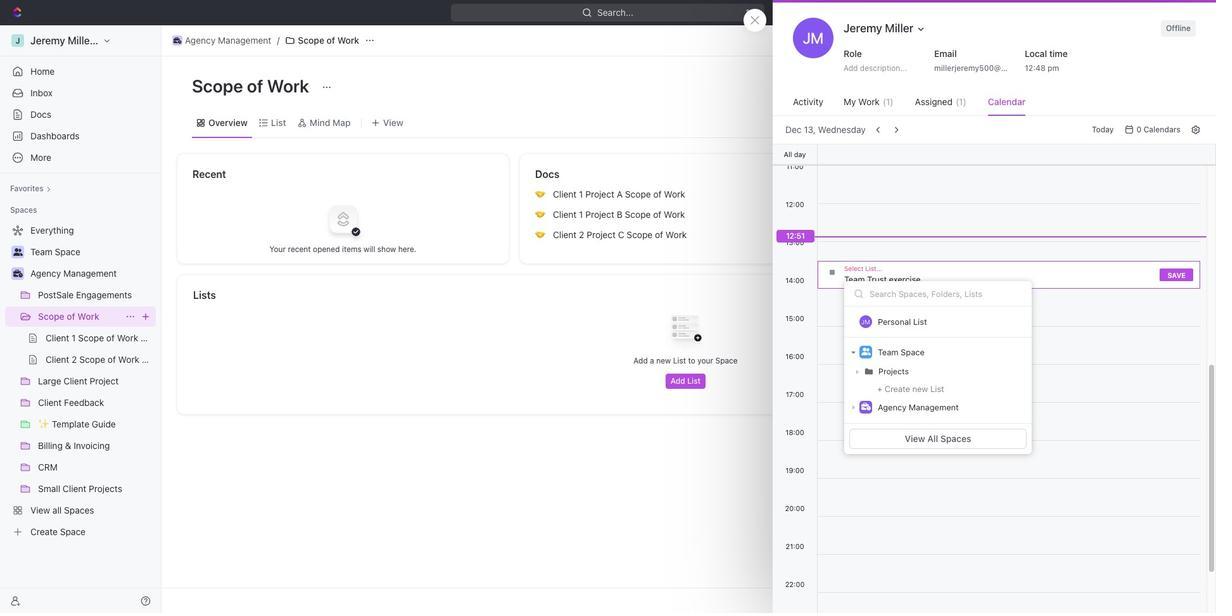 Task type: vqa. For each thing, say whether or not it's contained in the screenshot.
16:00
yes



Task type: describe. For each thing, give the bounding box(es) containing it.
my
[[844, 96, 856, 107]]

today button
[[1087, 122, 1119, 137]]

description...
[[860, 63, 907, 73]]

no lists icon. image
[[661, 305, 711, 356]]

12:00
[[786, 200, 804, 208]]

0 vertical spatial management
[[218, 35, 271, 46]]

of inside sidebar navigation
[[67, 311, 75, 322]]

inbox
[[30, 87, 53, 98]]

select list...
[[845, 265, 883, 272]]

recent
[[193, 169, 226, 180]]

email
[[935, 48, 957, 59]]

favorites
[[10, 184, 44, 193]]

lists
[[193, 290, 216, 301]]

day
[[794, 150, 806, 158]]

scope inside tree
[[38, 311, 64, 322]]

client for client 2 project c scope of work
[[553, 229, 577, 240]]

0 horizontal spatial all
[[784, 150, 792, 158]]

personal
[[878, 317, 911, 327]]

estimate
[[932, 302, 969, 312]]

attachments button
[[928, 579, 1156, 610]]

task sidebar navigation tab list
[[1184, 64, 1211, 179]]

opened
[[313, 244, 340, 254]]

status
[[932, 161, 959, 172]]

my work
[[844, 96, 880, 107]]

1 horizontal spatial jm
[[862, 318, 871, 326]]

add a new list to your space
[[634, 356, 738, 366]]

local
[[1025, 48, 1047, 59]]

mind
[[310, 117, 330, 128]]

docs link
[[5, 105, 156, 125]]

+ create new list
[[878, 384, 945, 394]]

custom
[[928, 439, 970, 453]]

view all spaces
[[905, 433, 972, 444]]

mind map link
[[307, 114, 351, 131]]

list right personal
[[914, 317, 927, 327]]

19:00
[[786, 466, 805, 475]]

show 6 empty fields
[[933, 551, 1008, 561]]

15:00
[[786, 314, 804, 323]]

team space
[[878, 347, 925, 357]]

0:03:29
[[1091, 8, 1120, 17]]

11:00
[[786, 162, 804, 170]]

client 1 project
[[928, 35, 990, 46]]

0 vertical spatial scope of work
[[298, 35, 359, 46]]

map
[[333, 117, 351, 128]]

1 horizontal spatial agency management
[[185, 35, 271, 46]]

new for a
[[657, 356, 671, 366]]

scope of work link inside sidebar navigation
[[38, 307, 120, 327]]

view
[[905, 433, 926, 444]]

create
[[885, 384, 910, 394]]

16:00
[[786, 352, 805, 361]]

fields
[[972, 439, 1004, 453]]

assigned
[[915, 96, 953, 107]]

1 vertical spatial docs
[[535, 169, 560, 180]]

🤝 for client 1 project b scope of work
[[535, 210, 546, 219]]

client 1 project a scope of work
[[553, 189, 685, 200]]

new
[[995, 7, 1014, 18]]

email millerjeremy500@gmail.com
[[935, 48, 1039, 73]]

upgrade link
[[912, 4, 973, 22]]

1 horizontal spatial scope of work link
[[282, 33, 363, 48]]

business time image inside agency management link
[[173, 37, 181, 44]]

action
[[1045, 402, 1075, 413]]

1 vertical spatial scope of work
[[192, 75, 313, 96]]

new for create
[[913, 384, 929, 394]]

items
[[342, 244, 362, 254]]

2 horizontal spatial management
[[909, 402, 959, 412]]

client for client 1 project
[[928, 35, 952, 46]]

+
[[878, 384, 883, 394]]

add for add list
[[671, 376, 685, 386]]

time
[[1050, 48, 1068, 59]]

automations
[[1128, 35, 1181, 46]]

home
[[30, 66, 55, 77]]

all day
[[784, 150, 806, 158]]

c
[[618, 229, 625, 240]]

project for client 1 project a scope of work
[[586, 189, 615, 200]]

work inside sidebar navigation
[[78, 311, 99, 322]]

recent
[[288, 244, 311, 254]]

user group image
[[861, 348, 871, 356]]

personal list
[[878, 317, 927, 327]]

add description... button
[[839, 61, 923, 76]]

dashboards link
[[5, 126, 156, 146]]

dashboards
[[30, 131, 80, 141]]

dates
[[932, 255, 956, 265]]

show
[[933, 551, 953, 561]]

docs inside sidebar navigation
[[30, 109, 51, 120]]

lists button
[[193, 288, 1180, 303]]

team
[[878, 347, 899, 357]]

21:00
[[786, 542, 804, 551]]

🤝 for client 2 project c scope of work
[[535, 230, 546, 240]]

to
[[688, 356, 696, 366]]

client for client 1 project b scope of work
[[553, 209, 577, 220]]

action items
[[1045, 402, 1104, 413]]

1 for client 1 project
[[954, 35, 958, 46]]

spaces inside sidebar navigation
[[10, 205, 37, 215]]

empty
[[963, 551, 986, 561]]

select list... button
[[845, 265, 1154, 272]]

projects
[[879, 367, 909, 376]]

6
[[955, 551, 960, 561]]

agency management inside sidebar navigation
[[30, 268, 117, 279]]

list link
[[269, 114, 286, 131]]

fields
[[988, 551, 1008, 561]]

🤝 for client 1 project a scope of work
[[535, 189, 546, 199]]

13:00
[[786, 238, 805, 246]]

list left mind on the top
[[271, 117, 286, 128]]

details button
[[928, 396, 971, 419]]



Task type: locate. For each thing, give the bounding box(es) containing it.
0 horizontal spatial agency
[[30, 268, 61, 279]]

client for client 1 project a scope of work
[[553, 189, 577, 200]]

business time image
[[13, 270, 22, 278]]

client left 2
[[553, 229, 577, 240]]

0 horizontal spatial business time image
[[173, 37, 181, 44]]

agency inside tree
[[30, 268, 61, 279]]

all inside button
[[928, 433, 938, 444]]

0 vertical spatial scope of work link
[[282, 33, 363, 48]]

add inside button
[[671, 376, 685, 386]]

custom fields button
[[928, 431, 1156, 461]]

1 horizontal spatial agency management link
[[169, 33, 275, 48]]

1 horizontal spatial space
[[901, 347, 925, 357]]

12:48
[[1025, 63, 1046, 73]]

2 vertical spatial management
[[909, 402, 959, 412]]

/
[[277, 35, 280, 46]]

space right your
[[716, 356, 738, 366]]

add inside role add description...
[[844, 63, 858, 73]]

0:03:29 button
[[1078, 5, 1141, 20]]

Edit task name text field
[[928, 102, 1156, 151]]

client left b
[[553, 209, 577, 220]]

2 vertical spatial agency management
[[878, 402, 959, 412]]

0 vertical spatial agency management link
[[169, 33, 275, 48]]

1 vertical spatial add
[[634, 356, 648, 366]]

add list button
[[666, 374, 706, 389]]

inbox link
[[5, 83, 156, 103]]

agency management down + create new list
[[878, 402, 959, 412]]

millerjeremy500@gmail.com
[[935, 63, 1039, 73]]

list down the to
[[688, 376, 701, 386]]

⌘k
[[746, 7, 760, 18]]

scope of work inside tree
[[38, 311, 99, 322]]

0 vertical spatial 1
[[954, 35, 958, 46]]

management inside tree
[[63, 268, 117, 279]]

new right a at the bottom of page
[[657, 356, 671, 366]]

space right team
[[901, 347, 925, 357]]

action items button
[[1040, 396, 1109, 419]]

1 horizontal spatial activity
[[1185, 127, 1210, 135]]

1 horizontal spatial add
[[671, 376, 685, 386]]

creative project phase
[[952, 469, 1044, 480]]

project up email millerjeremy500@gmail.com
[[961, 35, 990, 46]]

b
[[617, 209, 623, 220]]

docs
[[30, 109, 51, 120], [535, 169, 560, 180]]

0 horizontal spatial scope of work link
[[38, 307, 120, 327]]

1 vertical spatial agency
[[30, 268, 61, 279]]

list...
[[866, 265, 883, 272]]

creative
[[952, 469, 986, 480]]

project left b
[[586, 209, 615, 220]]

sidebar navigation
[[0, 25, 162, 613]]

0 vertical spatial new
[[657, 356, 671, 366]]

management
[[218, 35, 271, 46], [63, 268, 117, 279], [909, 402, 959, 412]]

0 horizontal spatial spaces
[[10, 205, 37, 215]]

agency
[[185, 35, 216, 46], [30, 268, 61, 279], [878, 402, 907, 412]]

add left a at the bottom of page
[[634, 356, 648, 366]]

2 vertical spatial 🤝
[[535, 230, 546, 240]]

all left day
[[784, 150, 792, 158]]

2 vertical spatial agency
[[878, 402, 907, 412]]

client 2 project c scope of work
[[553, 229, 687, 240]]

0 horizontal spatial agency management
[[30, 268, 117, 279]]

save
[[1168, 271, 1186, 279]]

1 for client 1 project a scope of work
[[579, 189, 583, 200]]

agency management left the /
[[185, 35, 271, 46]]

0 vertical spatial jm
[[803, 29, 824, 47]]

20:00
[[785, 504, 805, 513]]

today
[[1092, 125, 1114, 134]]

2 vertical spatial 1
[[579, 209, 583, 220]]

agency management right business time icon
[[30, 268, 117, 279]]

0 horizontal spatial space
[[716, 356, 738, 366]]

scope of work link
[[282, 33, 363, 48], [38, 307, 120, 327]]

scope
[[298, 35, 324, 46], [192, 75, 243, 96], [625, 189, 651, 200], [625, 209, 651, 220], [627, 229, 653, 240], [38, 311, 64, 322]]

will
[[364, 244, 375, 254]]

1 vertical spatial management
[[63, 268, 117, 279]]

client left a
[[553, 189, 577, 200]]

view all spaces button
[[850, 429, 1027, 449]]

2 🤝 from the top
[[535, 210, 546, 219]]

calendar
[[988, 96, 1026, 107]]

1 up email
[[954, 35, 958, 46]]

1 vertical spatial agency management link
[[30, 264, 153, 284]]

phase
[[1019, 469, 1044, 480]]

spaces
[[10, 205, 37, 215], [941, 433, 972, 444]]

1 horizontal spatial management
[[218, 35, 271, 46]]

project for client 2 project c scope of work
[[587, 229, 616, 240]]

list up details
[[931, 384, 945, 394]]

all
[[784, 150, 792, 158], [928, 433, 938, 444]]

no recent items image
[[318, 194, 368, 244]]

1 left a
[[579, 189, 583, 200]]

Task Name text field
[[845, 271, 1154, 288]]

tree
[[5, 221, 156, 542]]

2
[[579, 229, 584, 240]]

0 horizontal spatial jm
[[803, 29, 824, 47]]

space
[[901, 347, 925, 357], [716, 356, 738, 366]]

activity
[[793, 96, 824, 107], [1185, 127, 1210, 135]]

show
[[378, 244, 396, 254]]

0 horizontal spatial activity
[[793, 96, 824, 107]]

0 vertical spatial all
[[784, 150, 792, 158]]

custom fields
[[928, 439, 1004, 453]]

client
[[928, 35, 952, 46], [553, 189, 577, 200], [553, 209, 577, 220], [553, 229, 577, 240]]

3 🤝 from the top
[[535, 230, 546, 240]]

favorites button
[[5, 181, 56, 196]]

upgrade
[[930, 7, 966, 18]]

add for add a new list to your space
[[634, 356, 648, 366]]

all right "view"
[[928, 433, 938, 444]]

1 for client 1 project b scope of work
[[579, 209, 583, 220]]

activity inside task sidebar navigation tab list
[[1185, 127, 1210, 135]]

1 vertical spatial agency management
[[30, 268, 117, 279]]

project
[[961, 35, 990, 46], [586, 189, 615, 200], [586, 209, 615, 220], [587, 229, 616, 240], [988, 469, 1017, 480]]

business time image
[[173, 37, 181, 44], [861, 403, 871, 411]]

0 horizontal spatial add
[[634, 356, 648, 366]]

0 vertical spatial activity
[[793, 96, 824, 107]]

1 vertical spatial 🤝
[[535, 210, 546, 219]]

1 vertical spatial business time image
[[861, 403, 871, 411]]

1 🤝 from the top
[[535, 189, 546, 199]]

add down add a new list to your space
[[671, 376, 685, 386]]

add down role
[[844, 63, 858, 73]]

work
[[338, 35, 359, 46], [267, 75, 309, 96], [859, 96, 880, 107], [664, 189, 685, 200], [664, 209, 685, 220], [666, 229, 687, 240], [78, 311, 99, 322]]

1 horizontal spatial spaces
[[941, 433, 972, 444]]

here.
[[398, 244, 417, 254]]

custom fields element
[[928, 461, 1156, 564]]

project right 2
[[587, 229, 616, 240]]

0 horizontal spatial new
[[657, 356, 671, 366]]

project inside "custom fields" element
[[988, 469, 1017, 480]]

1 vertical spatial new
[[913, 384, 929, 394]]

client 1 project b scope of work
[[553, 209, 685, 220]]

items
[[1077, 402, 1104, 413]]

🤝
[[535, 189, 546, 199], [535, 210, 546, 219], [535, 230, 546, 240]]

1 horizontal spatial new
[[913, 384, 929, 394]]

Search Spaces, Folders, Lists text field
[[845, 281, 1032, 307]]

select
[[845, 265, 864, 272]]

tree containing agency management
[[5, 221, 156, 542]]

0 vertical spatial docs
[[30, 109, 51, 120]]

1 vertical spatial spaces
[[941, 433, 972, 444]]

1
[[954, 35, 958, 46], [579, 189, 583, 200], [579, 209, 583, 220]]

list
[[271, 117, 286, 128], [914, 317, 927, 327], [673, 356, 686, 366], [688, 376, 701, 386], [931, 384, 945, 394]]

new right create
[[913, 384, 929, 394]]

agency management
[[185, 35, 271, 46], [30, 268, 117, 279], [878, 402, 959, 412]]

spaces inside button
[[941, 433, 972, 444]]

project for client 1 project
[[961, 35, 990, 46]]

list left the to
[[673, 356, 686, 366]]

1 vertical spatial jm
[[862, 318, 871, 326]]

0 vertical spatial add
[[844, 63, 858, 73]]

spaces down favorites in the top left of the page
[[10, 205, 37, 215]]

2 horizontal spatial agency management
[[878, 402, 959, 412]]

attachments
[[928, 588, 997, 601]]

1 vertical spatial activity
[[1185, 127, 1210, 135]]

spaces down details button
[[941, 433, 972, 444]]

2 vertical spatial scope of work
[[38, 311, 99, 322]]

1 horizontal spatial all
[[928, 433, 938, 444]]

details
[[933, 402, 966, 413]]

0 horizontal spatial management
[[63, 268, 117, 279]]

1 up 2
[[579, 209, 583, 220]]

a
[[650, 356, 654, 366]]

mind map
[[310, 117, 351, 128]]

offline
[[1167, 23, 1191, 33]]

1 vertical spatial scope of work link
[[38, 307, 120, 327]]

1 vertical spatial 1
[[579, 189, 583, 200]]

0 vertical spatial agency
[[185, 35, 216, 46]]

project for client 1 project b scope of work
[[586, 209, 615, 220]]

0 horizontal spatial docs
[[30, 109, 51, 120]]

home link
[[5, 61, 156, 82]]

role add description...
[[844, 48, 907, 73]]

0 horizontal spatial agency management link
[[30, 264, 153, 284]]

0 vertical spatial agency management
[[185, 35, 271, 46]]

client up email
[[928, 35, 952, 46]]

a
[[617, 189, 623, 200]]

your
[[698, 356, 714, 366]]

local time 12:48 pm
[[1025, 48, 1068, 73]]

add list
[[671, 376, 701, 386]]

2 horizontal spatial agency
[[878, 402, 907, 412]]

22:00
[[785, 580, 805, 589]]

2 horizontal spatial add
[[844, 63, 858, 73]]

project left phase
[[988, 469, 1017, 480]]

list inside button
[[688, 376, 701, 386]]

1 vertical spatial all
[[928, 433, 938, 444]]

tree inside sidebar navigation
[[5, 221, 156, 542]]

0 vertical spatial business time image
[[173, 37, 181, 44]]

1 horizontal spatial agency
[[185, 35, 216, 46]]

automations button
[[1122, 31, 1187, 50]]

0 vertical spatial spaces
[[10, 205, 37, 215]]

0 vertical spatial 🤝
[[535, 189, 546, 199]]

your recent opened items will show here.
[[270, 244, 417, 254]]

2 vertical spatial add
[[671, 376, 685, 386]]

project left a
[[586, 189, 615, 200]]

1 horizontal spatial docs
[[535, 169, 560, 180]]

14:00
[[786, 276, 805, 284]]

pm
[[1048, 63, 1060, 73]]

1 horizontal spatial business time image
[[861, 403, 871, 411]]



